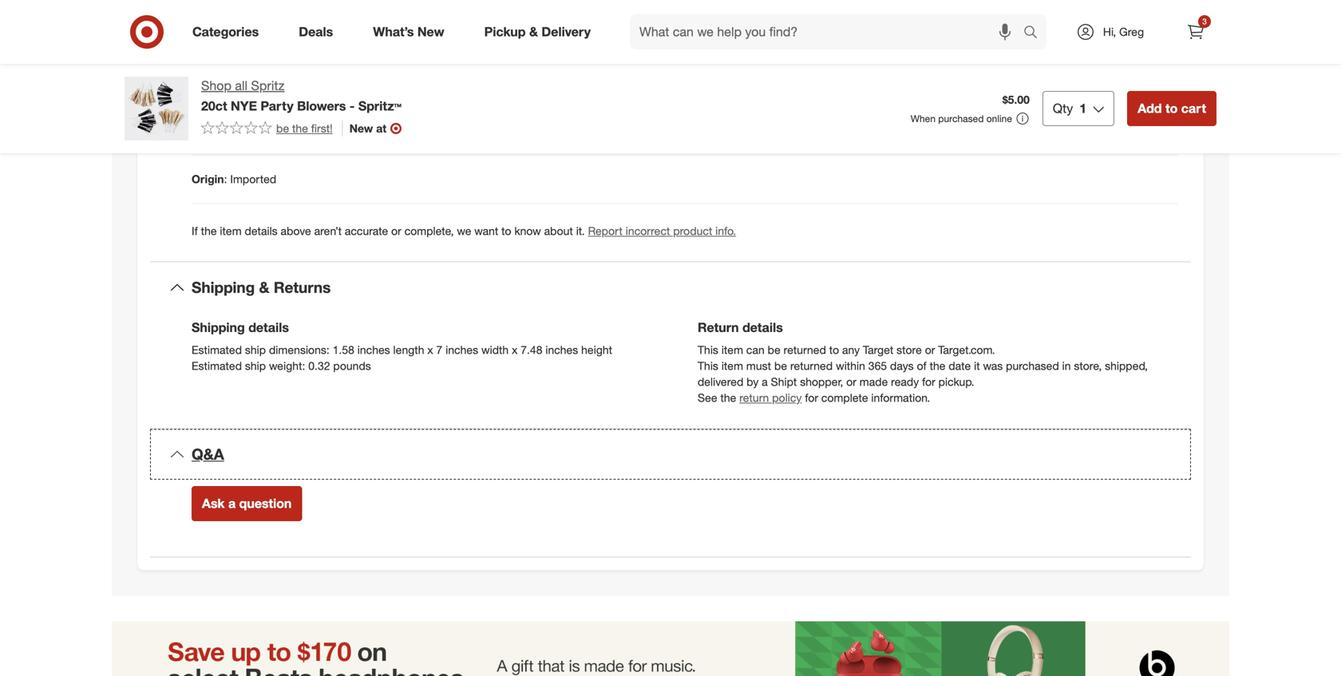 Task type: describe. For each thing, give the bounding box(es) containing it.
dimensions:
[[269, 343, 330, 357]]

tcin
[[192, 26, 218, 40]]

add to cart
[[1138, 101, 1206, 116]]

what's new
[[373, 24, 444, 40]]

1 vertical spatial be
[[768, 343, 781, 357]]

add to cart button
[[1127, 91, 1217, 126]]

it.
[[576, 224, 585, 238]]

within
[[836, 359, 865, 373]]

categories
[[192, 24, 259, 40]]

8742
[[344, 123, 369, 137]]

1 vertical spatial returned
[[790, 359, 833, 373]]

greg
[[1119, 25, 1144, 39]]

details for return
[[742, 320, 783, 335]]

shipping & returns
[[192, 278, 331, 297]]

pickup
[[484, 24, 526, 40]]

0 vertical spatial returned
[[784, 343, 826, 357]]

qty 1
[[1053, 101, 1087, 116]]

if the item details above aren't accurate or complete, we want to know about it. report incorrect product info.
[[192, 224, 736, 238]]

2 vertical spatial item
[[722, 359, 743, 373]]

2 vertical spatial or
[[846, 375, 857, 389]]

0 vertical spatial be
[[276, 121, 289, 135]]

1 vertical spatial for
[[805, 391, 818, 405]]

shipt
[[771, 375, 797, 389]]

the left the first!
[[292, 121, 308, 135]]

cart
[[1181, 101, 1206, 116]]

shipping for shipping details estimated ship dimensions: 1.58 inches length x 7 inches width x 7.48 inches height estimated ship weight: 0.32 pounds
[[192, 320, 245, 335]]

2 estimated from the top
[[192, 359, 242, 373]]

1 inches from the left
[[357, 343, 390, 357]]

shopper,
[[800, 375, 843, 389]]

: left the 053-
[[298, 123, 301, 137]]

image of 20ct nye party blowers - spritz™ image
[[125, 77, 188, 141]]

online
[[987, 113, 1012, 125]]

hi,
[[1103, 25, 1116, 39]]

shipped,
[[1105, 359, 1148, 373]]

search
[[1016, 26, 1055, 41]]

origin : imported
[[192, 172, 276, 186]]

delivery
[[542, 24, 591, 40]]

2 x from the left
[[512, 343, 518, 357]]

policy
[[772, 391, 802, 405]]

ready
[[891, 375, 919, 389]]

length
[[393, 343, 424, 357]]

0 horizontal spatial new
[[349, 121, 373, 135]]

& for shipping
[[259, 278, 269, 297]]

by
[[747, 375, 759, 389]]

number
[[218, 123, 261, 137]]

3
[[1202, 16, 1207, 26]]

advertisement region
[[112, 621, 1229, 676]]

when purchased online
[[911, 113, 1012, 125]]

target
[[863, 343, 894, 357]]

: for 197543254066
[[216, 75, 219, 89]]

the right of
[[930, 359, 946, 373]]

above
[[281, 224, 311, 238]]

0 vertical spatial purchased
[[938, 113, 984, 125]]

when
[[911, 113, 936, 125]]

spritz™
[[358, 98, 402, 114]]

date
[[949, 359, 971, 373]]

2 horizontal spatial or
[[925, 343, 935, 357]]

be the first!
[[276, 121, 333, 135]]

0 vertical spatial for
[[922, 375, 935, 389]]

upc : 197543254066
[[192, 75, 296, 89]]

a inside ask a question button
[[228, 496, 236, 512]]

to inside button
[[1166, 101, 1178, 116]]

pickup & delivery link
[[471, 14, 611, 49]]

first!
[[311, 121, 333, 135]]

at
[[376, 121, 387, 135]]

imported
[[230, 172, 276, 186]]

deals link
[[285, 14, 353, 49]]

upc
[[192, 75, 216, 89]]

shop all spritz 20ct nye party blowers - spritz™
[[201, 78, 402, 114]]

width
[[481, 343, 509, 357]]

1
[[1080, 101, 1087, 116]]

delivered
[[698, 375, 744, 389]]

item number (dpci) : 053-21-8742
[[192, 123, 369, 137]]

the down delivered
[[720, 391, 736, 405]]

know
[[514, 224, 541, 238]]

if
[[192, 224, 198, 238]]

1 vertical spatial item
[[722, 343, 743, 357]]

1 estimated from the top
[[192, 343, 242, 357]]

accurate
[[345, 224, 388, 238]]

information.
[[871, 391, 930, 405]]

height
[[581, 343, 612, 357]]

1.58
[[333, 343, 354, 357]]

hi, greg
[[1103, 25, 1144, 39]]

365
[[868, 359, 887, 373]]

in
[[1062, 359, 1071, 373]]

pickup & delivery
[[484, 24, 591, 40]]

1 x from the left
[[427, 343, 433, 357]]

must
[[746, 359, 771, 373]]

-
[[350, 98, 355, 114]]

20ct
[[201, 98, 227, 114]]

$5.00
[[1003, 93, 1030, 107]]

days
[[890, 359, 914, 373]]

weight:
[[269, 359, 305, 373]]

be the first! link
[[201, 120, 333, 136]]

any
[[842, 343, 860, 357]]

ask a question
[[202, 496, 292, 512]]



Task type: locate. For each thing, give the bounding box(es) containing it.
3 link
[[1178, 14, 1213, 49]]

0 horizontal spatial for
[[805, 391, 818, 405]]

item up delivered
[[722, 359, 743, 373]]

to
[[1166, 101, 1178, 116], [501, 224, 511, 238], [829, 343, 839, 357]]

for
[[922, 375, 935, 389], [805, 391, 818, 405]]

1 vertical spatial estimated
[[192, 359, 242, 373]]

details up dimensions:
[[248, 320, 289, 335]]

to left any
[[829, 343, 839, 357]]

qty
[[1053, 101, 1073, 116]]

0 horizontal spatial to
[[501, 224, 511, 238]]

1 vertical spatial to
[[501, 224, 511, 238]]

1 vertical spatial a
[[228, 496, 236, 512]]

1 horizontal spatial or
[[846, 375, 857, 389]]

1 horizontal spatial x
[[512, 343, 518, 357]]

incorrect
[[626, 224, 670, 238]]

this
[[698, 343, 718, 357], [698, 359, 718, 373]]

returns
[[274, 278, 331, 297]]

0 vertical spatial or
[[391, 224, 401, 238]]

can
[[746, 343, 765, 357]]

0 vertical spatial ship
[[245, 343, 266, 357]]

details inside "shipping details estimated ship dimensions: 1.58 inches length x 7 inches width x 7.48 inches height estimated ship weight: 0.32 pounds"
[[248, 320, 289, 335]]

details for shipping
[[248, 320, 289, 335]]

0 horizontal spatial purchased
[[938, 113, 984, 125]]

new inside 'link'
[[417, 24, 444, 40]]

shipping down if
[[192, 278, 255, 297]]

all
[[235, 78, 248, 93]]

for down of
[[922, 375, 935, 389]]

of
[[917, 359, 927, 373]]

tcin : 88226557
[[192, 26, 274, 40]]

return details this item can be returned to any target store or target.com. this item must be returned within 365 days of the date it was purchased in store, shipped, delivered by a shipt shopper, or made ready for pickup. see the return policy for complete information.
[[698, 320, 1148, 405]]

2 vertical spatial be
[[774, 359, 787, 373]]

report incorrect product info. button
[[588, 223, 736, 239]]

to right add in the right top of the page
[[1166, 101, 1178, 116]]

be
[[276, 121, 289, 135], [768, 343, 781, 357], [774, 359, 787, 373]]

2 horizontal spatial inches
[[546, 343, 578, 357]]

it
[[974, 359, 980, 373]]

0 vertical spatial to
[[1166, 101, 1178, 116]]

this up delivered
[[698, 359, 718, 373]]

shipping details estimated ship dimensions: 1.58 inches length x 7 inches width x 7.48 inches height estimated ship weight: 0.32 pounds
[[192, 320, 612, 373]]

purchased
[[938, 113, 984, 125], [1006, 359, 1059, 373]]

x left 7.48
[[512, 343, 518, 357]]

ask
[[202, 496, 225, 512]]

0 vertical spatial a
[[762, 375, 768, 389]]

to right want
[[501, 224, 511, 238]]

this down return
[[698, 343, 718, 357]]

1 vertical spatial or
[[925, 343, 935, 357]]

ship
[[245, 343, 266, 357], [245, 359, 266, 373]]

1 horizontal spatial new
[[417, 24, 444, 40]]

for down "shopper,"
[[805, 391, 818, 405]]

a right by
[[762, 375, 768, 389]]

to inside return details this item can be returned to any target store or target.com. this item must be returned within 365 days of the date it was purchased in store, shipped, delivered by a shipt shopper, or made ready for pickup. see the return policy for complete information.
[[829, 343, 839, 357]]

what's new link
[[359, 14, 464, 49]]

1 vertical spatial shipping
[[192, 320, 245, 335]]

info.
[[715, 224, 736, 238]]

store
[[897, 343, 922, 357]]

shop
[[201, 78, 231, 93]]

053-
[[304, 123, 327, 137]]

estimated
[[192, 343, 242, 357], [192, 359, 242, 373]]

deals
[[299, 24, 333, 40]]

details
[[245, 224, 278, 238], [248, 320, 289, 335], [742, 320, 783, 335]]

: left 88226557
[[218, 26, 221, 40]]

: left all
[[216, 75, 219, 89]]

1 horizontal spatial to
[[829, 343, 839, 357]]

was
[[983, 359, 1003, 373]]

0 vertical spatial item
[[220, 224, 242, 238]]

1 this from the top
[[698, 343, 718, 357]]

1 vertical spatial this
[[698, 359, 718, 373]]

purchased left in
[[1006, 359, 1059, 373]]

1 horizontal spatial inches
[[446, 343, 478, 357]]

item left can
[[722, 343, 743, 357]]

inches up "pounds"
[[357, 343, 390, 357]]

q&a button
[[150, 429, 1191, 480]]

inches
[[357, 343, 390, 357], [446, 343, 478, 357], [546, 343, 578, 357]]

0 vertical spatial estimated
[[192, 343, 242, 357]]

question
[[239, 496, 292, 512]]

estimated left weight:
[[192, 359, 242, 373]]

1 ship from the top
[[245, 343, 266, 357]]

0 horizontal spatial or
[[391, 224, 401, 238]]

shipping inside "shipping details estimated ship dimensions: 1.58 inches length x 7 inches width x 7.48 inches height estimated ship weight: 0.32 pounds"
[[192, 320, 245, 335]]

inches right 7.48
[[546, 343, 578, 357]]

ship left weight:
[[245, 359, 266, 373]]

or up of
[[925, 343, 935, 357]]

x
[[427, 343, 433, 357], [512, 343, 518, 357]]

be right can
[[768, 343, 781, 357]]

a inside return details this item can be returned to any target store or target.com. this item must be returned within 365 days of the date it was purchased in store, shipped, delivered by a shipt shopper, or made ready for pickup. see the return policy for complete information.
[[762, 375, 768, 389]]

: for 88226557
[[218, 26, 221, 40]]

2 horizontal spatial to
[[1166, 101, 1178, 116]]

1 horizontal spatial a
[[762, 375, 768, 389]]

& for pickup
[[529, 24, 538, 40]]

item
[[192, 123, 215, 137]]

0 vertical spatial shipping
[[192, 278, 255, 297]]

we
[[457, 224, 471, 238]]

0 horizontal spatial &
[[259, 278, 269, 297]]

blowers
[[297, 98, 346, 114]]

purchased inside return details this item can be returned to any target store or target.com. this item must be returned within 365 days of the date it was purchased in store, shipped, delivered by a shipt shopper, or made ready for pickup. see the return policy for complete information.
[[1006, 359, 1059, 373]]

88226557
[[224, 26, 274, 40]]

0 horizontal spatial inches
[[357, 343, 390, 357]]

1 horizontal spatial &
[[529, 24, 538, 40]]

categories link
[[179, 14, 279, 49]]

0 vertical spatial new
[[417, 24, 444, 40]]

& right 'pickup'
[[529, 24, 538, 40]]

ask a question button
[[192, 486, 302, 521]]

purchased right when
[[938, 113, 984, 125]]

nye
[[231, 98, 257, 114]]

what's
[[373, 24, 414, 40]]

0 vertical spatial this
[[698, 343, 718, 357]]

see
[[698, 391, 717, 405]]

a right "ask"
[[228, 496, 236, 512]]

197543254066
[[222, 75, 296, 89]]

made
[[860, 375, 888, 389]]

details inside return details this item can be returned to any target store or target.com. this item must be returned within 365 days of the date it was purchased in store, shipped, delivered by a shipt shopper, or made ready for pickup. see the return policy for complete information.
[[742, 320, 783, 335]]

details left "above"
[[245, 224, 278, 238]]

add
[[1138, 101, 1162, 116]]

2 vertical spatial to
[[829, 343, 839, 357]]

return
[[698, 320, 739, 335]]

inches right 7
[[446, 343, 478, 357]]

7
[[436, 343, 443, 357]]

shipping down shipping & returns
[[192, 320, 245, 335]]

pounds
[[333, 359, 371, 373]]

return
[[739, 391, 769, 405]]

0 horizontal spatial a
[[228, 496, 236, 512]]

target.com.
[[938, 343, 995, 357]]

x left 7
[[427, 343, 433, 357]]

about
[[544, 224, 573, 238]]

2 ship from the top
[[245, 359, 266, 373]]

report
[[588, 224, 623, 238]]

1 shipping from the top
[[192, 278, 255, 297]]

estimated down shipping & returns
[[192, 343, 242, 357]]

new left the at at the left
[[349, 121, 373, 135]]

product
[[673, 224, 712, 238]]

pickup.
[[939, 375, 974, 389]]

shipping for shipping & returns
[[192, 278, 255, 297]]

be up shipt
[[774, 359, 787, 373]]

the
[[292, 121, 308, 135], [201, 224, 217, 238], [930, 359, 946, 373], [720, 391, 736, 405]]

0.32
[[308, 359, 330, 373]]

shipping & returns button
[[150, 262, 1191, 313]]

1 vertical spatial &
[[259, 278, 269, 297]]

0 vertical spatial &
[[529, 24, 538, 40]]

or right accurate
[[391, 224, 401, 238]]

shipping inside shipping & returns dropdown button
[[192, 278, 255, 297]]

2 shipping from the top
[[192, 320, 245, 335]]

origin
[[192, 172, 224, 186]]

: left imported
[[224, 172, 227, 186]]

: for imported
[[224, 172, 227, 186]]

new at
[[349, 121, 387, 135]]

store,
[[1074, 359, 1102, 373]]

spritz
[[251, 78, 285, 93]]

q&a
[[192, 445, 224, 463]]

party
[[261, 98, 293, 114]]

be down party
[[276, 121, 289, 135]]

What can we help you find? suggestions appear below search field
[[630, 14, 1027, 49]]

& inside dropdown button
[[259, 278, 269, 297]]

a
[[762, 375, 768, 389], [228, 496, 236, 512]]

2 this from the top
[[698, 359, 718, 373]]

or down within
[[846, 375, 857, 389]]

ship left dimensions:
[[245, 343, 266, 357]]

return policy link
[[739, 391, 802, 405]]

1 horizontal spatial for
[[922, 375, 935, 389]]

details up can
[[742, 320, 783, 335]]

1 vertical spatial new
[[349, 121, 373, 135]]

search button
[[1016, 14, 1055, 53]]

3 inches from the left
[[546, 343, 578, 357]]

item right if
[[220, 224, 242, 238]]

1 horizontal spatial purchased
[[1006, 359, 1059, 373]]

& left returns
[[259, 278, 269, 297]]

the right if
[[201, 224, 217, 238]]

2 inches from the left
[[446, 343, 478, 357]]

1 vertical spatial ship
[[245, 359, 266, 373]]

1 vertical spatial purchased
[[1006, 359, 1059, 373]]

complete,
[[405, 224, 454, 238]]

new right what's
[[417, 24, 444, 40]]

0 horizontal spatial x
[[427, 343, 433, 357]]

complete
[[821, 391, 868, 405]]



Task type: vqa. For each thing, say whether or not it's contained in the screenshot.
Stores
no



